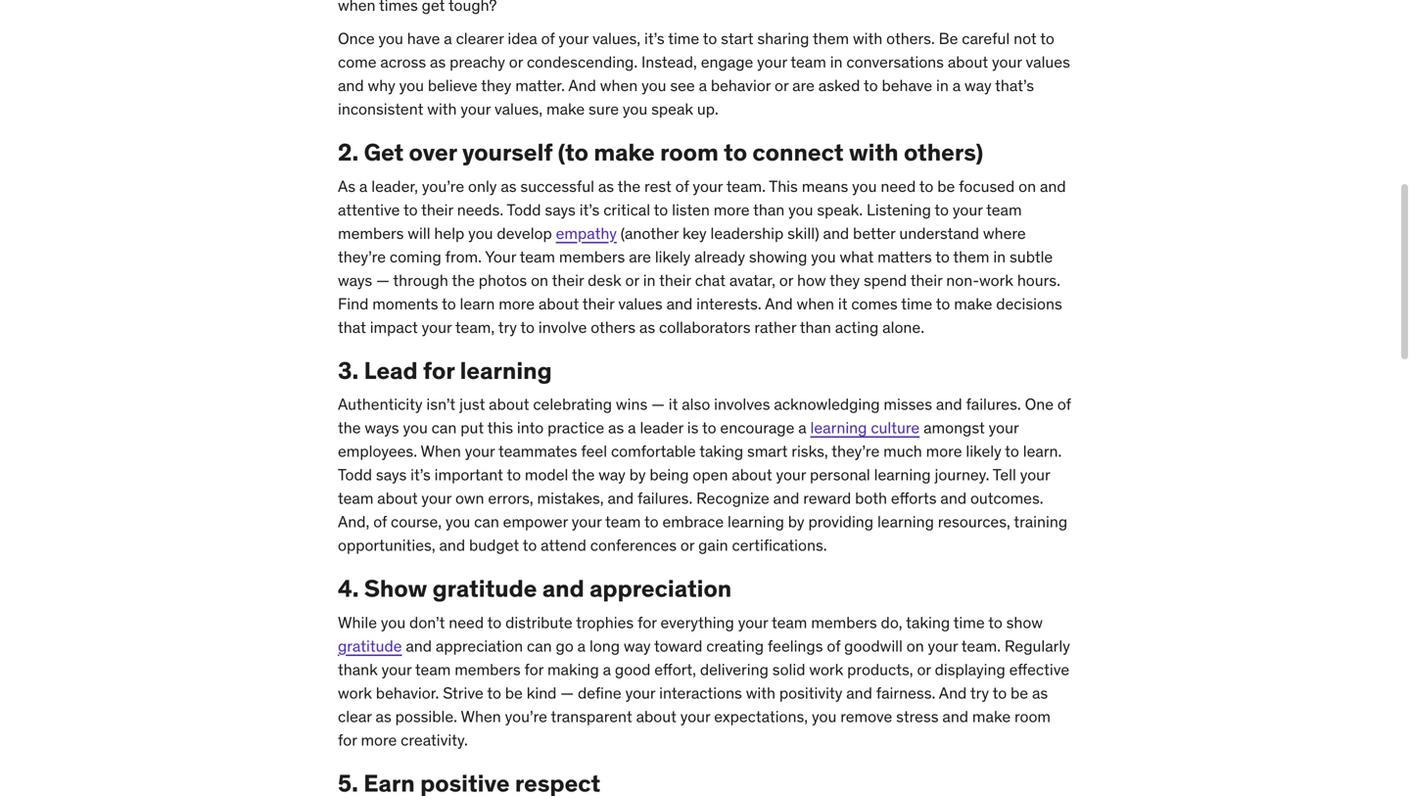 Task type: locate. For each thing, give the bounding box(es) containing it.
taking up open
[[699, 441, 743, 461]]

be inside as a leader, you're only as successful as the rest of your team. this means you need to be focused on and attentive to their needs. todd says it's critical to listen more than you speak. listening to your team members will help you develop
[[937, 176, 955, 196]]

0 horizontal spatial them
[[813, 28, 849, 48]]

or
[[509, 52, 523, 72], [775, 75, 789, 95], [625, 270, 639, 290], [779, 270, 793, 290], [681, 535, 695, 555], [917, 659, 931, 680]]

0 horizontal spatial it's
[[410, 465, 431, 485]]

they down the preachy
[[481, 75, 512, 95]]

strive
[[443, 683, 484, 703]]

more down photos on the left
[[499, 294, 535, 314]]

as down effective
[[1032, 683, 1048, 703]]

1 horizontal spatial and
[[765, 294, 793, 314]]

their inside as a leader, you're only as successful as the rest of your team. this means you need to be focused on and attentive to their needs. todd says it's critical to listen more than you speak. listening to your team members will help you develop
[[421, 200, 453, 220]]

1 vertical spatial says
[[376, 465, 407, 485]]

time
[[668, 28, 699, 48], [901, 294, 933, 314], [954, 612, 985, 633]]

others)
[[904, 138, 983, 167]]

they
[[481, 75, 512, 95], [830, 270, 860, 290]]

time up displaying
[[954, 612, 985, 633]]

and
[[568, 75, 596, 95], [765, 294, 793, 314], [939, 683, 967, 703]]

1 horizontal spatial likely
[[966, 441, 1002, 461]]

remove
[[840, 706, 892, 727]]

you're inside as a leader, you're only as successful as the rest of your team. this means you need to be focused on and attentive to their needs. todd says it's critical to listen more than you speak. listening to your team members will help you develop
[[422, 176, 464, 196]]

0 horizontal spatial team.
[[726, 176, 766, 196]]

about down careful
[[948, 52, 988, 72]]

budget
[[469, 535, 519, 555]]

values, up condescending. at the left of the page
[[592, 28, 641, 48]]

on inside as a leader, you're only as successful as the rest of your team. this means you need to be focused on and attentive to their needs. todd says it's critical to listen more than you speak. listening to your team members will help you develop
[[1019, 176, 1036, 196]]

0 horizontal spatial taking
[[699, 441, 743, 461]]

as right the only
[[501, 176, 517, 196]]

says inside as a leader, you're only as successful as the rest of your team. this means you need to be focused on and attentive to their needs. todd says it's critical to listen more than you speak. listening to your team members will help you develop
[[545, 200, 576, 220]]

failures. left one
[[966, 394, 1021, 414]]

they're inside (another key leadership skill) and better understand where they're coming from. your team members are likely already showing you what matters to them in subtle ways — through the photos on their desk or in their chat avatar, or how they spend their non-work hours. find moments to learn more about their values and interests. and when it comes time to make decisions that impact your team, try to involve others as collaborators rather than acting alone.
[[338, 247, 386, 267]]

0 vertical spatial work
[[979, 270, 1014, 290]]

0 vertical spatial —
[[376, 270, 390, 290]]

they inside once you have a clearer idea of your values, it's time to start sharing them with others. be careful not to come across as preachy or condescending. instead, engage your team in conversations about your values and why you believe they matter. and when you see a behavior or are asked to behave in a way that's inconsistent with your values, make sure you speak up.
[[481, 75, 512, 95]]

in
[[830, 52, 843, 72], [936, 75, 949, 95], [993, 247, 1006, 267], [643, 270, 656, 290]]

with down believe
[[427, 99, 457, 119]]

as a leader, you're only as successful as the rest of your team. this means you need to be focused on and attentive to their needs. todd says it's critical to listen more than you speak. listening to your team members will help you develop
[[338, 176, 1066, 243]]

see
[[670, 75, 695, 95]]

your up tell
[[989, 418, 1019, 438]]

0 vertical spatial by
[[629, 465, 646, 485]]

learning culture
[[810, 418, 920, 438]]

about up this in the left of the page
[[489, 394, 529, 414]]

taking right do, at right bottom
[[906, 612, 950, 633]]

2 vertical spatial time
[[954, 612, 985, 633]]

likely inside (another key leadership skill) and better understand where they're coming from. your team members are likely already showing you what matters to them in subtle ways — through the photos on their desk or in their chat avatar, or how they spend their non-work hours. find moments to learn more about their values and interests. and when it comes time to make decisions that impact your team, try to involve others as collaborators rather than acting alone.
[[655, 247, 691, 267]]

1 vertical spatial likely
[[966, 441, 1002, 461]]

0 horizontal spatial they're
[[338, 247, 386, 267]]

and inside once you have a clearer idea of your values, it's time to start sharing them with others. be careful not to come across as preachy or condescending. instead, engage your team in conversations about your values and why you believe they matter. and when you see a behavior or are asked to behave in a way that's inconsistent with your values, make sure you speak up.
[[338, 75, 364, 95]]

when up important
[[421, 441, 461, 461]]

0 vertical spatial taking
[[699, 441, 743, 461]]

when down how
[[797, 294, 834, 314]]

1 horizontal spatial it
[[838, 294, 848, 314]]

coming
[[390, 247, 441, 267]]

conversations
[[847, 52, 944, 72]]

gratitude inside while you don't need to distribute trophies for everything your team members do, taking time to show gratitude
[[338, 636, 402, 656]]

you up 'gratitude' link
[[381, 612, 406, 633]]

and inside (another key leadership skill) and better understand where they're coming from. your team members are likely already showing you what matters to them in subtle ways — through the photos on their desk or in their chat avatar, or how they spend their non-work hours. find moments to learn more about their values and interests. and when it comes time to make decisions that impact your team, try to involve others as collaborators rather than acting alone.
[[765, 294, 793, 314]]

0 horizontal spatial room
[[660, 138, 719, 167]]

team inside as a leader, you're only as successful as the rest of your team. this means you need to be focused on and attentive to their needs. todd says it's critical to listen more than you speak. listening to your team members will help you develop
[[986, 200, 1022, 220]]

leader
[[640, 418, 683, 438]]

values inside once you have a clearer idea of your values, it's time to start sharing them with others. be careful not to come across as preachy or condescending. instead, engage your team in conversations about your values and why you believe they matter. and when you see a behavior or are asked to behave in a way that's inconsistent with your values, make sure you speak up.
[[1026, 52, 1070, 72]]

you inside while you don't need to distribute trophies for everything your team members do, taking time to show gratitude
[[381, 612, 406, 633]]

0 vertical spatial todd
[[507, 200, 541, 220]]

way inside and appreciation can go a long way toward creating feelings of goodwill on your team. regularly thank your team members for making a good effort, delivering solid work products, or displaying effective work behavior. strive to be kind — define your interactions with positivity and fairness. and try to be as clear as possible. when you're transparent about your expectations, you remove stress and make room for more creativity.
[[624, 636, 651, 656]]

1 vertical spatial todd
[[338, 465, 372, 485]]

a
[[444, 28, 452, 48], [699, 75, 707, 95], [953, 75, 961, 95], [359, 176, 368, 196], [628, 418, 636, 438], [798, 418, 807, 438], [577, 636, 586, 656], [603, 659, 611, 680]]

0 vertical spatial way
[[965, 75, 992, 95]]

1 vertical spatial taking
[[906, 612, 950, 633]]

personal
[[810, 465, 870, 485]]

learning down efforts
[[877, 512, 934, 532]]

1 horizontal spatial are
[[792, 75, 815, 95]]

the up employees.
[[338, 418, 361, 438]]

you down own in the bottom left of the page
[[446, 512, 470, 532]]

1 vertical spatial by
[[788, 512, 805, 532]]

3. lead for learning
[[338, 356, 552, 385]]

0 vertical spatial try
[[498, 317, 517, 337]]

0 horizontal spatial failures.
[[638, 488, 693, 508]]

ways up find
[[338, 270, 372, 290]]

more inside (another key leadership skill) and better understand where they're coming from. your team members are likely already showing you what matters to them in subtle ways — through the photos on their desk or in their chat avatar, or how they spend their non-work hours. find moments to learn more about their values and interests. and when it comes time to make decisions that impact your team, try to involve others as collaborators rather than acting alone.
[[499, 294, 535, 314]]

solid
[[772, 659, 805, 680]]

for up isn't
[[423, 356, 455, 385]]

taking
[[699, 441, 743, 461], [906, 612, 950, 633]]

likely inside amongst your employees. when your teammates feel comfortable taking smart risks, they're much more likely to learn. todd says it's important to model the way by being open about your personal learning journey. tell your team about your own errors, mistakes, and failures. recognize and reward both efforts and outcomes. and, of course, you can empower your team to embrace learning by providing learning resources, training opportunities, and budget to attend conferences or gain certifications.
[[966, 441, 1002, 461]]

can inside amongst your employees. when your teammates feel comfortable taking smart risks, they're much more likely to learn. todd says it's important to model the way by being open about your personal learning journey. tell your team about your own errors, mistakes, and failures. recognize and reward both efforts and outcomes. and, of course, you can empower your team to embrace learning by providing learning resources, training opportunities, and budget to attend conferences or gain certifications.
[[474, 512, 499, 532]]

2 vertical spatial it's
[[410, 465, 431, 485]]

practice
[[548, 418, 604, 438]]

important
[[434, 465, 503, 485]]

of inside and appreciation can go a long way toward creating feelings of goodwill on your team. regularly thank your team members for making a good effort, delivering solid work products, or displaying effective work behavior. strive to be kind — define your interactions with positivity and fairness. and try to be as clear as possible. when you're transparent about your expectations, you remove stress and make room for more creativity.
[[827, 636, 841, 656]]

they inside (another key leadership skill) and better understand where they're coming from. your team members are likely already showing you what matters to them in subtle ways — through the photos on their desk or in their chat avatar, or how they spend their non-work hours. find moments to learn more about their values and interests. and when it comes time to make decisions that impact your team, try to involve others as collaborators rather than acting alone.
[[830, 270, 860, 290]]

1 vertical spatial you're
[[505, 706, 547, 727]]

1 vertical spatial are
[[629, 247, 651, 267]]

1 vertical spatial try
[[970, 683, 989, 703]]

and,
[[338, 512, 370, 532]]

2 horizontal spatial work
[[979, 270, 1014, 290]]

todd up develop
[[507, 200, 541, 220]]

likely down key at the top of the page
[[655, 247, 691, 267]]

develop
[[497, 223, 552, 243]]

1 horizontal spatial you're
[[505, 706, 547, 727]]

0 horizontal spatial appreciation
[[436, 636, 523, 656]]

2 horizontal spatial be
[[1011, 683, 1028, 703]]

show
[[1006, 612, 1043, 633]]

about
[[948, 52, 988, 72], [539, 294, 579, 314], [489, 394, 529, 414], [732, 465, 772, 485], [377, 488, 418, 508], [636, 706, 677, 727]]

0 vertical spatial ways
[[338, 270, 372, 290]]

about inside (another key leadership skill) and better understand where they're coming from. your team members are likely already showing you what matters to them in subtle ways — through the photos on their desk or in their chat avatar, or how they spend their non-work hours. find moments to learn more about their values and interests. and when it comes time to make decisions that impact your team, try to involve others as collaborators rather than acting alone.
[[539, 294, 579, 314]]

when down strive
[[461, 706, 501, 727]]

more down amongst
[[926, 441, 962, 461]]

you inside amongst your employees. when your teammates feel comfortable taking smart risks, they're much more likely to learn. todd says it's important to model the way by being open about your personal learning journey. tell your team about your own errors, mistakes, and failures. recognize and reward both efforts and outcomes. and, of course, you can empower your team to embrace learning by providing learning resources, training opportunities, and budget to attend conferences or gain certifications.
[[446, 512, 470, 532]]

about up involve
[[539, 294, 579, 314]]

2 horizontal spatial time
[[954, 612, 985, 633]]

the down from.
[[452, 270, 475, 290]]

listening
[[867, 200, 931, 220]]

effort,
[[654, 659, 696, 680]]

clear
[[338, 706, 372, 727]]

1 horizontal spatial failures.
[[966, 394, 1021, 414]]

members down empathy link
[[559, 247, 625, 267]]

to down the rest
[[654, 200, 668, 220]]

0 vertical spatial appreciation
[[590, 574, 732, 603]]

positivity
[[779, 683, 843, 703]]

from.
[[445, 247, 482, 267]]

2 horizontal spatial and
[[939, 683, 967, 703]]

your down 'sharing'
[[757, 52, 787, 72]]

1 horizontal spatial by
[[788, 512, 805, 532]]

says down employees.
[[376, 465, 407, 485]]

1 vertical spatial when
[[461, 706, 501, 727]]

more
[[714, 200, 750, 220], [499, 294, 535, 314], [926, 441, 962, 461], [361, 730, 397, 750]]

rather
[[754, 317, 796, 337]]

behavior
[[711, 75, 771, 95]]

asked
[[818, 75, 860, 95]]

by
[[629, 465, 646, 485], [788, 512, 805, 532]]

celebrating
[[533, 394, 612, 414]]

work inside (another key leadership skill) and better understand where they're coming from. your team members are likely already showing you what matters to them in subtle ways — through the photos on their desk or in their chat avatar, or how they spend their non-work hours. find moments to learn more about their values and interests. and when it comes time to make decisions that impact your team, try to involve others as collaborators rather than acting alone.
[[979, 270, 1014, 290]]

0 vertical spatial room
[[660, 138, 719, 167]]

1 horizontal spatial can
[[474, 512, 499, 532]]

everything
[[661, 612, 734, 633]]

1 vertical spatial it's
[[579, 200, 600, 220]]

2 vertical spatial and
[[939, 683, 967, 703]]

1 horizontal spatial gratitude
[[432, 574, 537, 603]]

they're
[[338, 247, 386, 267], [832, 441, 880, 461]]

embrace
[[662, 512, 724, 532]]

members inside while you don't need to distribute trophies for everything your team members do, taking time to show gratitude
[[811, 612, 877, 633]]

0 vertical spatial they
[[481, 75, 512, 95]]

0 horizontal spatial they
[[481, 75, 512, 95]]

values inside (another key leadership skill) and better understand where they're coming from. your team members are likely already showing you what matters to them in subtle ways — through the photos on their desk or in their chat avatar, or how they spend their non-work hours. find moments to learn more about their values and interests. and when it comes time to make decisions that impact your team, try to involve others as collaborators rather than acting alone.
[[618, 294, 663, 314]]

0 horizontal spatial than
[[753, 200, 785, 220]]

0 vertical spatial failures.
[[966, 394, 1021, 414]]

failures. inside authenticity isn't just about celebrating wins — it also involves acknowledging misses and failures. one of the ways you can put this into practice as a leader is to encourage a
[[966, 394, 1021, 414]]

your inside (another key leadership skill) and better understand where they're coming from. your team members are likely already showing you what matters to them in subtle ways — through the photos on their desk or in their chat avatar, or how they spend their non-work hours. find moments to learn more about their values and interests. and when it comes time to make decisions that impact your team, try to involve others as collaborators rather than acting alone.
[[422, 317, 452, 337]]

the inside as a leader, you're only as successful as the rest of your team. this means you need to be focused on and attentive to their needs. todd says it's critical to listen more than you speak. listening to your team members will help you develop
[[618, 176, 641, 196]]

you
[[379, 28, 403, 48], [399, 75, 424, 95], [642, 75, 666, 95], [623, 99, 648, 119], [852, 176, 877, 196], [789, 200, 813, 220], [468, 223, 493, 243], [811, 247, 836, 267], [403, 418, 428, 438], [446, 512, 470, 532], [381, 612, 406, 633], [812, 706, 837, 727]]

you down needs.
[[468, 223, 493, 243]]

ways
[[338, 270, 372, 290], [365, 418, 399, 438]]

reward
[[803, 488, 851, 508]]

1 horizontal spatial says
[[545, 200, 576, 220]]

1 vertical spatial ways
[[365, 418, 399, 438]]

1 vertical spatial need
[[449, 612, 484, 633]]

0 vertical spatial time
[[668, 28, 699, 48]]

of right "idea"
[[541, 28, 555, 48]]

0 horizontal spatial work
[[338, 683, 372, 703]]

when inside and appreciation can go a long way toward creating feelings of goodwill on your team. regularly thank your team members for making a good effort, delivering solid work products, or displaying effective work behavior. strive to be kind — define your interactions with positivity and fairness. and try to be as clear as possible. when you're transparent about your expectations, you remove stress and make room for more creativity.
[[461, 706, 501, 727]]

time inside (another key leadership skill) and better understand where they're coming from. your team members are likely already showing you what matters to them in subtle ways — through the photos on their desk or in their chat avatar, or how they spend their non-work hours. find moments to learn more about their values and interests. and when it comes time to make decisions that impact your team, try to involve others as collaborators rather than acting alone.
[[901, 294, 933, 314]]

to down empower
[[523, 535, 537, 555]]

taking inside while you don't need to distribute trophies for everything your team members do, taking time to show gratitude
[[906, 612, 950, 633]]

1 horizontal spatial values,
[[592, 28, 641, 48]]

than
[[753, 200, 785, 220], [800, 317, 831, 337]]

time up alone.
[[901, 294, 933, 314]]

0 vertical spatial they're
[[338, 247, 386, 267]]

0 vertical spatial when
[[421, 441, 461, 461]]

1 vertical spatial failures.
[[638, 488, 693, 508]]

3.
[[338, 356, 359, 385]]

make inside (another key leadership skill) and better understand where they're coming from. your team members are likely already showing you what matters to them in subtle ways — through the photos on their desk or in their chat avatar, or how they spend their non-work hours. find moments to learn more about their values and interests. and when it comes time to make decisions that impact your team, try to involve others as collaborators rather than acting alone.
[[954, 294, 992, 314]]

0 vertical spatial gratitude
[[432, 574, 537, 603]]

into
[[517, 418, 544, 438]]

their
[[421, 200, 453, 220], [552, 270, 584, 290], [659, 270, 691, 290], [910, 270, 943, 290], [582, 294, 615, 314]]

your down good
[[625, 683, 655, 703]]

with up expectations,
[[746, 683, 776, 703]]

a right as
[[359, 176, 368, 196]]

2 horizontal spatial —
[[651, 394, 665, 414]]

0 horizontal spatial need
[[449, 612, 484, 633]]

you're inside and appreciation can go a long way toward creating feelings of goodwill on your team. regularly thank your team members for making a good effort, delivering solid work products, or displaying effective work behavior. strive to be kind — define your interactions with positivity and fairness. and try to be as clear as possible. when you're transparent about your expectations, you remove stress and make room for more creativity.
[[505, 706, 547, 727]]

ways inside (another key leadership skill) and better understand where they're coming from. your team members are likely already showing you what matters to them in subtle ways — through the photos on their desk or in their chat avatar, or how they spend their non-work hours. find moments to learn more about their values and interests. and when it comes time to make decisions that impact your team, try to involve others as collaborators rather than acting alone.
[[338, 270, 372, 290]]

their left the chat
[[659, 270, 691, 290]]

make inside and appreciation can go a long way toward creating feelings of goodwill on your team. regularly thank your team members for making a good effort, delivering solid work products, or displaying effective work behavior. strive to be kind — define your interactions with positivity and fairness. and try to be as clear as possible. when you're transparent about your expectations, you remove stress and make room for more creativity.
[[972, 706, 1011, 727]]

or down embrace
[[681, 535, 695, 555]]

time inside while you don't need to distribute trophies for everything your team members do, taking time to show gratitude
[[954, 612, 985, 633]]

be
[[937, 176, 955, 196], [505, 683, 523, 703], [1011, 683, 1028, 703]]

1 vertical spatial they're
[[832, 441, 880, 461]]

more inside amongst your employees. when your teammates feel comfortable taking smart risks, they're much more likely to learn. todd says it's important to model the way by being open about your personal learning journey. tell your team about your own errors, mistakes, and failures. recognize and reward both efforts and outcomes. and, of course, you can empower your team to embrace learning by providing learning resources, training opportunities, and budget to attend conferences or gain certifications.
[[926, 441, 962, 461]]

of inside as a leader, you're only as successful as the rest of your team. this means you need to be focused on and attentive to their needs. todd says it's critical to listen more than you speak. listening to your team members will help you develop
[[675, 176, 689, 196]]

learn
[[460, 294, 495, 314]]

0 horizontal spatial values
[[618, 294, 663, 314]]

0 vertical spatial and
[[568, 75, 596, 95]]

2 vertical spatial —
[[560, 683, 574, 703]]

(to
[[558, 138, 589, 167]]

make down matter.
[[546, 99, 585, 119]]

on inside (another key leadership skill) and better understand where they're coming from. your team members are likely already showing you what matters to them in subtle ways — through the photos on their desk or in their chat avatar, or how they spend their non-work hours. find moments to learn more about their values and interests. and when it comes time to make decisions that impact your team, try to involve others as collaborators rather than acting alone.
[[531, 270, 548, 290]]

authenticity
[[338, 394, 423, 414]]

isn't
[[426, 394, 456, 414]]

2 vertical spatial way
[[624, 636, 651, 656]]

empathy link
[[556, 223, 617, 243]]

0 vertical spatial likely
[[655, 247, 691, 267]]

0 horizontal spatial when
[[600, 75, 638, 95]]

or right desk at the left top of the page
[[625, 270, 639, 290]]

make inside once you have a clearer idea of your values, it's time to start sharing them with others. be careful not to come across as preachy or condescending. instead, engage your team in conversations about your values and why you believe they matter. and when you see a behavior or are asked to behave in a way that's inconsistent with your values, make sure you speak up.
[[546, 99, 585, 119]]

failures. down being
[[638, 488, 693, 508]]

0 horizontal spatial and
[[568, 75, 596, 95]]

1 horizontal spatial values
[[1026, 52, 1070, 72]]

1 horizontal spatial on
[[907, 636, 924, 656]]

says inside amongst your employees. when your teammates feel comfortable taking smart risks, they're much more likely to learn. todd says it's important to model the way by being open about your personal learning journey. tell your team about your own errors, mistakes, and failures. recognize and reward both efforts and outcomes. and, of course, you can empower your team to embrace learning by providing learning resources, training opportunities, and budget to attend conferences or gain certifications.
[[376, 465, 407, 485]]

and down condescending. at the left of the page
[[568, 75, 596, 95]]

taking inside amongst your employees. when your teammates feel comfortable taking smart risks, they're much more likely to learn. todd says it's important to model the way by being open about your personal learning journey. tell your team about your own errors, mistakes, and failures. recognize and reward both efforts and outcomes. and, of course, you can empower your team to embrace learning by providing learning resources, training opportunities, and budget to attend conferences or gain certifications.
[[699, 441, 743, 461]]

and up amongst
[[936, 394, 962, 414]]

as
[[430, 52, 446, 72], [501, 176, 517, 196], [598, 176, 614, 196], [639, 317, 655, 337], [608, 418, 624, 438], [1032, 683, 1048, 703], [376, 706, 391, 727]]

as down wins
[[608, 418, 624, 438]]

and inside as a leader, you're only as successful as the rest of your team. this means you need to be focused on and attentive to their needs. todd says it's critical to listen more than you speak. listening to your team members will help you develop
[[1040, 176, 1066, 196]]

members down attentive
[[338, 223, 404, 243]]

the inside (another key leadership skill) and better understand where they're coming from. your team members are likely already showing you what matters to them in subtle ways — through the photos on their desk or in their chat avatar, or how they spend their non-work hours. find moments to learn more about their values and interests. and when it comes time to make decisions that impact your team, try to involve others as collaborators rather than acting alone.
[[452, 270, 475, 290]]

displaying
[[935, 659, 1006, 680]]

with
[[853, 28, 883, 48], [427, 99, 457, 119], [849, 138, 899, 167], [746, 683, 776, 703]]

try
[[498, 317, 517, 337], [970, 683, 989, 703]]

1 vertical spatial time
[[901, 294, 933, 314]]

sure
[[589, 99, 619, 119]]

way inside amongst your employees. when your teammates feel comfortable taking smart risks, they're much more likely to learn. todd says it's important to model the way by being open about your personal learning journey. tell your team about your own errors, mistakes, and failures. recognize and reward both efforts and outcomes. and, of course, you can empower your team to embrace learning by providing learning resources, training opportunities, and budget to attend conferences or gain certifications.
[[599, 465, 626, 485]]

1 horizontal spatial it's
[[579, 200, 600, 220]]

0 vertical spatial team.
[[726, 176, 766, 196]]

learning culture link
[[810, 418, 920, 438]]

0 vertical spatial says
[[545, 200, 576, 220]]

be down effective
[[1011, 683, 1028, 703]]

while you don't need to distribute trophies for everything your team members do, taking time to show gratitude
[[338, 612, 1043, 656]]

connect
[[753, 138, 844, 167]]

to up will
[[403, 200, 418, 220]]

likely up tell
[[966, 441, 1002, 461]]

empathy
[[556, 223, 617, 243]]

says down successful
[[545, 200, 576, 220]]

0 vertical spatial than
[[753, 200, 785, 220]]

1 vertical spatial when
[[797, 294, 834, 314]]

0 horizontal spatial likely
[[655, 247, 691, 267]]

more up leadership
[[714, 200, 750, 220]]

find
[[338, 294, 369, 314]]

it
[[838, 294, 848, 314], [669, 394, 678, 414]]

your inside while you don't need to distribute trophies for everything your team members do, taking time to show gratitude
[[738, 612, 768, 633]]

why
[[368, 75, 395, 95]]

of
[[541, 28, 555, 48], [675, 176, 689, 196], [1058, 394, 1071, 414], [373, 512, 387, 532], [827, 636, 841, 656]]

more inside as a leader, you're only as successful as the rest of your team. this means you need to be focused on and attentive to their needs. todd says it's critical to listen more than you speak. listening to your team members will help you develop
[[714, 200, 750, 220]]

a down long
[[603, 659, 611, 680]]

team inside while you don't need to distribute trophies for everything your team members do, taking time to show gratitude
[[772, 612, 807, 633]]

of right the rest
[[675, 176, 689, 196]]

0 horizontal spatial on
[[531, 270, 548, 290]]

team. up displaying
[[961, 636, 1001, 656]]

way up good
[[624, 636, 651, 656]]

0 horizontal spatial you're
[[422, 176, 464, 196]]

the inside authenticity isn't just about celebrating wins — it also involves acknowledging misses and failures. one of the ways you can put this into practice as a leader is to encourage a
[[338, 418, 361, 438]]

to up errors,
[[507, 465, 521, 485]]

lead
[[364, 356, 418, 385]]

1 vertical spatial work
[[809, 659, 843, 680]]

involve
[[538, 317, 587, 337]]

way inside once you have a clearer idea of your values, it's time to start sharing them with others. be careful not to come across as preachy or condescending. instead, engage your team in conversations about your values and why you believe they matter. and when you see a behavior or are asked to behave in a way that's inconsistent with your values, make sure you speak up.
[[965, 75, 992, 95]]

they for your
[[481, 75, 512, 95]]

conferences
[[590, 535, 677, 555]]

for down the clear at the bottom left of page
[[338, 730, 357, 750]]

0 vertical spatial when
[[600, 75, 638, 95]]

them up the non- on the top right of page
[[953, 247, 990, 267]]

effective
[[1009, 659, 1070, 680]]

way down feel
[[599, 465, 626, 485]]

0 horizontal spatial by
[[629, 465, 646, 485]]

as inside once you have a clearer idea of your values, it's time to start sharing them with others. be careful not to come across as preachy or condescending. instead, engage your team in conversations about your values and why you believe they matter. and when you see a behavior or are asked to behave in a way that's inconsistent with your values, make sure you speak up.
[[430, 52, 446, 72]]

1 horizontal spatial them
[[953, 247, 990, 267]]

1 vertical spatial —
[[651, 394, 665, 414]]

or down showing
[[779, 270, 793, 290]]

of up opportunities,
[[373, 512, 387, 532]]

1 horizontal spatial team.
[[961, 636, 1001, 656]]

gratitude up thank
[[338, 636, 402, 656]]

0 vertical spatial it's
[[644, 28, 665, 48]]

needs.
[[457, 200, 504, 220]]

1 vertical spatial on
[[531, 270, 548, 290]]

1 vertical spatial values
[[618, 294, 663, 314]]

1 horizontal spatial they're
[[832, 441, 880, 461]]

1 horizontal spatial time
[[901, 294, 933, 314]]

empower
[[503, 512, 568, 532]]

inconsistent
[[338, 99, 423, 119]]

likely
[[655, 247, 691, 267], [966, 441, 1002, 461]]

try inside and appreciation can go a long way toward creating feelings of goodwill on your team. regularly thank your team members for making a good effort, delivering solid work products, or displaying effective work behavior. strive to be kind — define your interactions with positivity and fairness. and try to be as clear as possible. when you're transparent about your expectations, you remove stress and make room for more creativity.
[[970, 683, 989, 703]]

1 vertical spatial team.
[[961, 636, 1001, 656]]

0 vertical spatial are
[[792, 75, 815, 95]]

1 horizontal spatial todd
[[507, 200, 541, 220]]

0 vertical spatial on
[[1019, 176, 1036, 196]]

try down displaying
[[970, 683, 989, 703]]

yourself
[[462, 138, 553, 167]]

2 horizontal spatial on
[[1019, 176, 1036, 196]]

1 horizontal spatial be
[[937, 176, 955, 196]]

and inside once you have a clearer idea of your values, it's time to start sharing them with others. be careful not to come across as preachy or condescending. instead, engage your team in conversations about your values and why you believe they matter. and when you see a behavior or are asked to behave in a way that's inconsistent with your values, make sure you speak up.
[[568, 75, 596, 95]]

your left team,
[[422, 317, 452, 337]]

fairness.
[[876, 683, 936, 703]]

own
[[455, 488, 484, 508]]

(another
[[621, 223, 679, 243]]

1 horizontal spatial —
[[560, 683, 574, 703]]

leader,
[[371, 176, 418, 196]]

to up listening
[[919, 176, 934, 196]]

1 horizontal spatial appreciation
[[590, 574, 732, 603]]

as down have
[[430, 52, 446, 72]]

up.
[[697, 99, 719, 119]]

be
[[939, 28, 958, 48]]

misses
[[884, 394, 932, 414]]

when inside amongst your employees. when your teammates feel comfortable taking smart risks, they're much more likely to learn. todd says it's important to model the way by being open about your personal learning journey. tell your team about your own errors, mistakes, and failures. recognize and reward both efforts and outcomes. and, of course, you can empower your team to embrace learning by providing learning resources, training opportunities, and budget to attend conferences or gain certifications.
[[421, 441, 461, 461]]

1 horizontal spatial they
[[830, 270, 860, 290]]

on right photos on the left
[[531, 270, 548, 290]]

1 vertical spatial than
[[800, 317, 831, 337]]

acknowledging
[[774, 394, 880, 414]]

them right 'sharing'
[[813, 28, 849, 48]]

the down feel
[[572, 465, 595, 485]]

engage
[[701, 52, 753, 72]]

over
[[409, 138, 457, 167]]

members up strive
[[455, 659, 521, 680]]

their up help
[[421, 200, 453, 220]]



Task type: vqa. For each thing, say whether or not it's contained in the screenshot.
the culture
yes



Task type: describe. For each thing, give the bounding box(es) containing it.
and up remove
[[846, 683, 873, 703]]

are inside once you have a clearer idea of your values, it's time to start sharing them with others. be careful not to come across as preachy or condescending. instead, engage your team in conversations about your values and why you believe they matter. and when you see a behavior or are asked to behave in a way that's inconsistent with your values, make sure you speak up.
[[792, 75, 815, 95]]

where
[[983, 223, 1026, 243]]

you up across
[[379, 28, 403, 48]]

a down wins
[[628, 418, 636, 438]]

to down understand
[[935, 247, 950, 267]]

a right go
[[577, 636, 586, 656]]

avatar,
[[729, 270, 776, 290]]

or right behavior
[[775, 75, 789, 95]]

you inside (another key leadership skill) and better understand where they're coming from. your team members are likely already showing you what matters to them in subtle ways — through the photos on their desk or in their chat avatar, or how they spend their non-work hours. find moments to learn more about their values and interests. and when it comes time to make decisions that impact your team, try to involve others as collaborators rather than acting alone.
[[811, 247, 836, 267]]

your down focused at top right
[[953, 200, 983, 220]]

interests.
[[696, 294, 762, 314]]

make up the rest
[[594, 138, 655, 167]]

of inside once you have a clearer idea of your values, it's time to start sharing them with others. be careful not to come across as preachy or condescending. instead, engage your team in conversations about your values and why you believe they matter. and when you see a behavior or are asked to behave in a way that's inconsistent with your values, make sure you speak up.
[[541, 28, 555, 48]]

to up conferences
[[644, 512, 659, 532]]

and inside authenticity isn't just about celebrating wins — it also involves acknowledging misses and failures. one of the ways you can put this into practice as a leader is to encourage a
[[936, 394, 962, 414]]

team. inside as a leader, you're only as successful as the rest of your team. this means you need to be focused on and attentive to their needs. todd says it's critical to listen more than you speak. listening to your team members will help you develop
[[726, 176, 766, 196]]

to right strive
[[487, 683, 501, 703]]

rest
[[644, 176, 672, 196]]

matters
[[878, 247, 932, 267]]

to up understand
[[935, 200, 949, 220]]

it inside authenticity isn't just about celebrating wins — it also involves acknowledging misses and failures. one of the ways you can put this into practice as a leader is to encourage a
[[669, 394, 678, 414]]

go
[[556, 636, 574, 656]]

your up behavior.
[[382, 659, 412, 680]]

your down mistakes,
[[572, 512, 602, 532]]

to left the learn
[[442, 294, 456, 314]]

acting
[[835, 317, 879, 337]]

with up listening
[[849, 138, 899, 167]]

model
[[525, 465, 568, 485]]

decisions
[[996, 294, 1062, 314]]

providing
[[808, 512, 874, 532]]

course,
[[391, 512, 442, 532]]

with up the conversations
[[853, 28, 883, 48]]

have
[[407, 28, 440, 48]]

members inside (another key leadership skill) and better understand where they're coming from. your team members are likely already showing you what matters to them in subtle ways — through the photos on their desk or in their chat avatar, or how they spend their non-work hours. find moments to learn more about their values and interests. and when it comes time to make decisions that impact your team, try to involve others as collaborators rather than acting alone.
[[559, 247, 625, 267]]

and up collaborators
[[667, 294, 693, 314]]

as inside authenticity isn't just about celebrating wins — it also involves acknowledging misses and failures. one of the ways you can put this into practice as a leader is to encourage a
[[608, 418, 624, 438]]

thank
[[338, 659, 378, 680]]

to left distribute
[[487, 612, 502, 633]]

wins
[[616, 394, 648, 414]]

being
[[650, 465, 689, 485]]

to left show at the right
[[988, 612, 1003, 633]]

than inside as a leader, you're only as successful as the rest of your team. this means you need to be focused on and attentive to their needs. todd says it's critical to listen more than you speak. listening to your team members will help you develop
[[753, 200, 785, 220]]

your up displaying
[[928, 636, 958, 656]]

instead,
[[641, 52, 697, 72]]

smart
[[747, 441, 788, 461]]

as up "critical"
[[598, 176, 614, 196]]

you down across
[[399, 75, 424, 95]]

what
[[840, 247, 874, 267]]

amongst
[[924, 418, 985, 438]]

in down where
[[993, 247, 1006, 267]]

appreciation inside and appreciation can go a long way toward creating feelings of goodwill on your team. regularly thank your team members for making a good effort, delivering solid work products, or displaying effective work behavior. strive to be kind — define your interactions with positivity and fairness. and try to be as clear as possible. when you're transparent about your expectations, you remove stress and make room for more creativity.
[[436, 636, 523, 656]]

of inside authenticity isn't just about celebrating wins — it also involves acknowledging misses and failures. one of the ways you can put this into practice as a leader is to encourage a
[[1058, 394, 1071, 414]]

culture
[[871, 418, 920, 438]]

more inside and appreciation can go a long way toward creating feelings of goodwill on your team. regularly thank your team members for making a good effort, delivering solid work products, or displaying effective work behavior. strive to be kind — define your interactions with positivity and fairness. and try to be as clear as possible. when you're transparent about your expectations, you remove stress and make room for more creativity.
[[361, 730, 397, 750]]

while
[[338, 612, 377, 633]]

once you have a clearer idea of your values, it's time to start sharing them with others. be careful not to come across as preachy or condescending. instead, engage your team in conversations about your values and why you believe they matter. and when you see a behavior or are asked to behave in a way that's inconsistent with your values, make sure you speak up.
[[338, 28, 1070, 119]]

outcomes.
[[970, 488, 1044, 508]]

and up conferences
[[608, 488, 634, 508]]

need inside while you don't need to distribute trophies for everything your team members do, taking time to show gratitude
[[449, 612, 484, 633]]

put
[[460, 418, 484, 438]]

and right 'stress' at the right bottom of page
[[942, 706, 969, 727]]

a inside as a leader, you're only as successful as the rest of your team. this means you need to be focused on and attentive to their needs. todd says it's critical to listen more than you speak. listening to your team members will help you develop
[[359, 176, 368, 196]]

condescending.
[[527, 52, 638, 72]]

mistakes,
[[537, 488, 604, 508]]

— inside (another key leadership skill) and better understand where they're coming from. your team members are likely already showing you what matters to them in subtle ways — through the photos on their desk or in their chat avatar, or how they spend their non-work hours. find moments to learn more about their values and interests. and when it comes time to make decisions that impact your team, try to involve others as collaborators rather than acting alone.
[[376, 270, 390, 290]]

learning down acknowledging
[[810, 418, 867, 438]]

your up condescending. at the left of the page
[[559, 28, 589, 48]]

the inside amongst your employees. when your teammates feel comfortable taking smart risks, they're much more likely to learn. todd says it's important to model the way by being open about your personal learning journey. tell your team about your own errors, mistakes, and failures. recognize and reward both efforts and outcomes. and, of course, you can empower your team to embrace learning by providing learning resources, training opportunities, and budget to attend conferences or gain certifications.
[[572, 465, 595, 485]]

regularly
[[1005, 636, 1070, 656]]

your down put
[[465, 441, 495, 461]]

matter.
[[515, 75, 565, 95]]

behave
[[882, 75, 932, 95]]

1 vertical spatial values,
[[495, 99, 543, 119]]

risks,
[[791, 441, 828, 461]]

for inside while you don't need to distribute trophies for everything your team members do, taking time to show gratitude
[[638, 612, 657, 633]]

and down don't
[[406, 636, 432, 656]]

than inside (another key leadership skill) and better understand where they're coming from. your team members are likely already showing you what matters to them in subtle ways — through the photos on their desk or in their chat avatar, or how they spend their non-work hours. find moments to learn more about their values and interests. and when it comes time to make decisions that impact your team, try to involve others as collaborators rather than acting alone.
[[800, 317, 831, 337]]

as right the clear at the bottom left of page
[[376, 706, 391, 727]]

successful
[[520, 176, 594, 196]]

to left start
[[703, 28, 717, 48]]

comfortable
[[611, 441, 696, 461]]

room inside and appreciation can go a long way toward creating feelings of goodwill on your team. regularly thank your team members for making a good effort, delivering solid work products, or displaying effective work behavior. strive to be kind — define your interactions with positivity and fairness. and try to be as clear as possible. when you're transparent about your expectations, you remove stress and make room for more creativity.
[[1015, 706, 1051, 727]]

your up that's
[[992, 52, 1022, 72]]

and left budget
[[439, 535, 465, 555]]

you up speak.
[[852, 176, 877, 196]]

a down "be"
[[953, 75, 961, 95]]

photos
[[479, 270, 527, 290]]

team,
[[455, 317, 495, 337]]

learning down much
[[874, 465, 931, 485]]

toward
[[654, 636, 703, 656]]

in up asked
[[830, 52, 843, 72]]

others
[[591, 317, 636, 337]]

team up conferences
[[605, 512, 641, 532]]

clearer
[[456, 28, 504, 48]]

gratitude link
[[338, 636, 402, 656]]

and down journey.
[[941, 488, 967, 508]]

listen
[[672, 200, 710, 220]]

to left involve
[[520, 317, 535, 337]]

through
[[393, 270, 448, 290]]

not
[[1014, 28, 1037, 48]]

you down instead,
[[642, 75, 666, 95]]

they're inside amongst your employees. when your teammates feel comfortable taking smart risks, they're much more likely to learn. todd says it's important to model the way by being open about your personal learning journey. tell your team about your own errors, mistakes, and failures. recognize and reward both efforts and outcomes. and, of course, you can empower your team to embrace learning by providing learning resources, training opportunities, and budget to attend conferences or gain certifications.
[[832, 441, 880, 461]]

help
[[434, 223, 465, 243]]

or down "idea"
[[509, 52, 523, 72]]

can inside and appreciation can go a long way toward creating feelings of goodwill on your team. regularly thank your team members for making a good effort, delivering solid work products, or displaying effective work behavior. strive to be kind — define your interactions with positivity and fairness. and try to be as clear as possible. when you're transparent about your expectations, you remove stress and make room for more creativity.
[[527, 636, 552, 656]]

your up listen
[[693, 176, 723, 196]]

about inside and appreciation can go a long way toward creating feelings of goodwill on your team. regularly thank your team members for making a good effort, delivering solid work products, or displaying effective work behavior. strive to be kind — define your interactions with positivity and fairness. and try to be as clear as possible. when you're transparent about your expectations, you remove stress and make room for more creativity.
[[636, 706, 677, 727]]

or inside and appreciation can go a long way toward creating feelings of goodwill on your team. regularly thank your team members for making a good effort, delivering solid work products, or displaying effective work behavior. strive to be kind — define your interactions with positivity and fairness. and try to be as clear as possible. when you're transparent about your expectations, you remove stress and make room for more creativity.
[[917, 659, 931, 680]]

non-
[[946, 270, 979, 290]]

team inside (another key leadership skill) and better understand where they're coming from. your team members are likely already showing you what matters to them in subtle ways — through the photos on their desk or in their chat avatar, or how they spend their non-work hours. find moments to learn more about their values and interests. and when it comes time to make decisions that impact your team, try to involve others as collaborators rather than acting alone.
[[520, 247, 555, 267]]

— inside and appreciation can go a long way toward creating feelings of goodwill on your team. regularly thank your team members for making a good effort, delivering solid work products, or displaying effective work behavior. strive to be kind — define your interactions with positivity and fairness. and try to be as clear as possible. when you're transparent about your expectations, you remove stress and make room for more creativity.
[[560, 683, 574, 703]]

about down smart
[[732, 465, 772, 485]]

on inside and appreciation can go a long way toward creating feelings of goodwill on your team. regularly thank your team members for making a good effort, delivering solid work products, or displaying effective work behavior. strive to be kind — define your interactions with positivity and fairness. and try to be as clear as possible. when you're transparent about your expectations, you remove stress and make room for more creativity.
[[907, 636, 924, 656]]

— inside authenticity isn't just about celebrating wins — it also involves acknowledging misses and failures. one of the ways you can put this into practice as a leader is to encourage a
[[651, 394, 665, 414]]

of inside amongst your employees. when your teammates feel comfortable taking smart risks, they're much more likely to learn. todd says it's important to model the way by being open about your personal learning journey. tell your team about your own errors, mistakes, and failures. recognize and reward both efforts and outcomes. and, of course, you can empower your team to embrace learning by providing learning resources, training opportunities, and budget to attend conferences or gain certifications.
[[373, 512, 387, 532]]

you right sure
[[623, 99, 648, 119]]

to up tell
[[1005, 441, 1019, 461]]

training
[[1014, 512, 1068, 532]]

and up distribute
[[542, 574, 584, 603]]

once
[[338, 28, 375, 48]]

in right behave
[[936, 75, 949, 95]]

team up and,
[[338, 488, 374, 508]]

as inside (another key leadership skill) and better understand where they're coming from. your team members are likely already showing you what matters to them in subtle ways — through the photos on their desk or in their chat avatar, or how they spend their non-work hours. find moments to learn more about their values and interests. and when it comes time to make decisions that impact your team, try to involve others as collaborators rather than acting alone.
[[639, 317, 655, 337]]

just
[[459, 394, 485, 414]]

teammates
[[498, 441, 577, 461]]

it inside (another key leadership skill) and better understand where they're coming from. your team members are likely already showing you what matters to them in subtle ways — through the photos on their desk or in their chat avatar, or how they spend their non-work hours. find moments to learn more about their values and interests. and when it comes time to make decisions that impact your team, try to involve others as collaborators rather than acting alone.
[[838, 294, 848, 314]]

it's inside amongst your employees. when your teammates feel comfortable taking smart risks, they're much more likely to learn. todd says it's important to model the way by being open about your personal learning journey. tell your team about your own errors, mistakes, and failures. recognize and reward both efforts and outcomes. and, of course, you can empower your team to embrace learning by providing learning resources, training opportunities, and budget to attend conferences or gain certifications.
[[410, 465, 431, 485]]

todd inside as a leader, you're only as successful as the rest of your team. this means you need to be focused on and attentive to their needs. todd says it's critical to listen more than you speak. listening to your team members will help you develop
[[507, 200, 541, 220]]

a right have
[[444, 28, 452, 48]]

to down displaying
[[993, 683, 1007, 703]]

understand
[[899, 223, 979, 243]]

one
[[1025, 394, 1054, 414]]

to right asked
[[864, 75, 878, 95]]

alone.
[[883, 317, 924, 337]]

a up risks,
[[798, 418, 807, 438]]

learning down recognize
[[728, 512, 784, 532]]

errors,
[[488, 488, 533, 508]]

your up course, at the left
[[422, 488, 452, 508]]

and inside and appreciation can go a long way toward creating feelings of goodwill on your team. regularly thank your team members for making a good effort, delivering solid work products, or displaying effective work behavior. strive to be kind — define your interactions with positivity and fairness. and try to be as clear as possible. when you're transparent about your expectations, you remove stress and make room for more creativity.
[[939, 683, 967, 703]]

to right not
[[1040, 28, 1055, 48]]

about up course, at the left
[[377, 488, 418, 508]]

how
[[797, 270, 826, 290]]

0 horizontal spatial be
[[505, 683, 523, 703]]

idea
[[508, 28, 537, 48]]

failures. inside amongst your employees. when your teammates feel comfortable taking smart risks, they're much more likely to learn. todd says it's important to model the way by being open about your personal learning journey. tell your team about your own errors, mistakes, and failures. recognize and reward both efforts and outcomes. and, of course, you can empower your team to embrace learning by providing learning resources, training opportunities, and budget to attend conferences or gain certifications.
[[638, 488, 693, 508]]

goodwill
[[844, 636, 903, 656]]

gain
[[698, 535, 728, 555]]

with inside and appreciation can go a long way toward creating feelings of goodwill on your team. regularly thank your team members for making a good effort, delivering solid work products, or displaying effective work behavior. strive to be kind — define your interactions with positivity and fairness. and try to be as clear as possible. when you're transparent about your expectations, you remove stress and make room for more creativity.
[[746, 683, 776, 703]]

to left connect
[[724, 138, 747, 167]]

collaborators
[[659, 317, 751, 337]]

when inside (another key leadership skill) and better understand where they're coming from. your team members are likely already showing you what matters to them in subtle ways — through the photos on their desk or in their chat avatar, or how they spend their non-work hours. find moments to learn more about their values and interests. and when it comes time to make decisions that impact your team, try to involve others as collaborators rather than acting alone.
[[797, 294, 834, 314]]

comes
[[851, 294, 898, 314]]

to inside authenticity isn't just about celebrating wins — it also involves acknowledging misses and failures. one of the ways you can put this into practice as a leader is to encourage a
[[702, 418, 716, 438]]

them inside once you have a clearer idea of your values, it's time to start sharing them with others. be careful not to come across as preachy or condescending. instead, engage your team in conversations about your values and why you believe they matter. and when you see a behavior or are asked to behave in a way that's inconsistent with your values, make sure you speak up.
[[813, 28, 849, 48]]

authenticity isn't just about celebrating wins — it also involves acknowledging misses and failures. one of the ways you can put this into practice as a leader is to encourage a
[[338, 394, 1071, 438]]

need inside as a leader, you're only as successful as the rest of your team. this means you need to be focused on and attentive to their needs. todd says it's critical to listen more than you speak. listening to your team members will help you develop
[[881, 176, 916, 196]]

much
[[883, 441, 922, 461]]

behavior.
[[376, 683, 439, 703]]

about inside once you have a clearer idea of your values, it's time to start sharing them with others. be careful not to come across as preachy or condescending. instead, engage your team in conversations about your values and why you believe they matter. and when you see a behavior or are asked to behave in a way that's inconsistent with your values, make sure you speak up.
[[948, 52, 988, 72]]

both
[[855, 488, 887, 508]]

involves
[[714, 394, 770, 414]]

and appreciation can go a long way toward creating feelings of goodwill on your team. regularly thank your team members for making a good effort, delivering solid work products, or displaying effective work behavior. strive to be kind — define your interactions with positivity and fairness. and try to be as clear as possible. when you're transparent about your expectations, you remove stress and make room for more creativity.
[[338, 636, 1070, 750]]

attentive
[[338, 200, 400, 220]]

feel
[[581, 441, 607, 461]]

skill)
[[787, 223, 819, 243]]

you inside authenticity isn't just about celebrating wins — it also involves acknowledging misses and failures. one of the ways you can put this into practice as a leader is to encourage a
[[403, 418, 428, 438]]

when inside once you have a clearer idea of your values, it's time to start sharing them with others. be careful not to come across as preachy or condescending. instead, engage your team in conversations about your values and why you believe they matter. and when you see a behavior or are asked to behave in a way that's inconsistent with your values, make sure you speak up.
[[600, 75, 638, 95]]

others.
[[886, 28, 935, 48]]

your down "learn." at the bottom right
[[1020, 465, 1050, 485]]

team inside once you have a clearer idea of your values, it's time to start sharing them with others. be careful not to come across as preachy or condescending. instead, engage your team in conversations about your values and why you believe they matter. and when you see a behavior or are asked to behave in a way that's inconsistent with your values, make sure you speak up.
[[791, 52, 826, 72]]

their left desk at the left top of the page
[[552, 270, 584, 290]]

as
[[338, 176, 356, 196]]

making
[[547, 659, 599, 680]]

about inside authenticity isn't just about celebrating wins — it also involves acknowledging misses and failures. one of the ways you can put this into practice as a leader is to encourage a
[[489, 394, 529, 414]]

critical
[[603, 200, 650, 220]]

2.
[[338, 138, 359, 167]]

in right desk at the left top of the page
[[643, 270, 656, 290]]

will
[[408, 223, 430, 243]]

to down the non- on the top right of page
[[936, 294, 950, 314]]

try inside (another key leadership skill) and better understand where they're coming from. your team members are likely already showing you what matters to them in subtle ways — through the photos on their desk or in their chat avatar, or how they spend their non-work hours. find moments to learn more about their values and interests. and when it comes time to make decisions that impact your team, try to involve others as collaborators rather than acting alone.
[[498, 317, 517, 337]]

their down desk at the left top of the page
[[582, 294, 615, 314]]

todd inside amongst your employees. when your teammates feel comfortable taking smart risks, they're much more likely to learn. todd says it's important to model the way by being open about your personal learning journey. tell your team about your own errors, mistakes, and failures. recognize and reward both efforts and outcomes. and, of course, you can empower your team to embrace learning by providing learning resources, training opportunities, and budget to attend conferences or gain certifications.
[[338, 465, 372, 485]]

team. inside and appreciation can go a long way toward creating feelings of goodwill on your team. regularly thank your team members for making a good effort, delivering solid work products, or displaying effective work behavior. strive to be kind — define your interactions with positivity and fairness. and try to be as clear as possible. when you're transparent about your expectations, you remove stress and make room for more creativity.
[[961, 636, 1001, 656]]

them inside (another key leadership skill) and better understand where they're coming from. your team members are likely already showing you what matters to them in subtle ways — through the photos on their desk or in their chat avatar, or how they spend their non-work hours. find moments to learn more about their values and interests. and when it comes time to make decisions that impact your team, try to involve others as collaborators rather than acting alone.
[[953, 247, 990, 267]]

learning up just
[[460, 356, 552, 385]]

across
[[380, 52, 426, 72]]

ways inside authenticity isn't just about celebrating wins — it also involves acknowledging misses and failures. one of the ways you can put this into practice as a leader is to encourage a
[[365, 418, 399, 438]]

for up kind
[[524, 659, 544, 680]]

or inside amongst your employees. when your teammates feel comfortable taking smart risks, they're much more likely to learn. todd says it's important to model the way by being open about your personal learning journey. tell your team about your own errors, mistakes, and failures. recognize and reward both efforts and outcomes. and, of course, you can empower your team to embrace learning by providing learning resources, training opportunities, and budget to attend conferences or gain certifications.
[[681, 535, 695, 555]]

time inside once you have a clearer idea of your values, it's time to start sharing them with others. be careful not to come across as preachy or condescending. instead, engage your team in conversations about your values and why you believe they matter. and when you see a behavior or are asked to behave in a way that's inconsistent with your values, make sure you speak up.
[[668, 28, 699, 48]]

efforts
[[891, 488, 937, 508]]

a right see
[[699, 75, 707, 95]]

your down interactions
[[680, 706, 710, 727]]

you inside and appreciation can go a long way toward creating feelings of goodwill on your team. regularly thank your team members for making a good effort, delivering solid work products, or displaying effective work behavior. strive to be kind — define your interactions with positivity and fairness. and try to be as clear as possible. when you're transparent about your expectations, you remove stress and make room for more creativity.
[[812, 706, 837, 727]]

members inside as a leader, you're only as successful as the rest of your team. this means you need to be focused on and attentive to their needs. todd says it's critical to listen more than you speak. listening to your team members will help you develop
[[338, 223, 404, 243]]

journey.
[[935, 465, 990, 485]]

team inside and appreciation can go a long way toward creating feelings of goodwill on your team. regularly thank your team members for making a good effort, delivering solid work products, or displaying effective work behavior. strive to be kind — define your interactions with positivity and fairness. and try to be as clear as possible. when you're transparent about your expectations, you remove stress and make room for more creativity.
[[415, 659, 451, 680]]

feelings
[[768, 636, 823, 656]]

and down speak.
[[823, 223, 849, 243]]

your down believe
[[461, 99, 491, 119]]

can inside authenticity isn't just about celebrating wins — it also involves acknowledging misses and failures. one of the ways you can put this into practice as a leader is to encourage a
[[432, 418, 457, 438]]

distribute
[[505, 612, 573, 633]]

are inside (another key leadership skill) and better understand where they're coming from. your team members are likely already showing you what matters to them in subtle ways — through the photos on their desk or in their chat avatar, or how they spend their non-work hours. find moments to learn more about their values and interests. and when it comes time to make decisions that impact your team, try to involve others as collaborators rather than acting alone.
[[629, 247, 651, 267]]

show
[[364, 574, 427, 603]]

resources,
[[938, 512, 1011, 532]]

their down matters
[[910, 270, 943, 290]]

you up skill)
[[789, 200, 813, 220]]

and left the 'reward'
[[773, 488, 799, 508]]

members inside and appreciation can go a long way toward creating feelings of goodwill on your team. regularly thank your team members for making a good effort, delivering solid work products, or displaying effective work behavior. strive to be kind — define your interactions with positivity and fairness. and try to be as clear as possible. when you're transparent about your expectations, you remove stress and make room for more creativity.
[[455, 659, 521, 680]]

your down risks,
[[776, 465, 806, 485]]

they for comes
[[830, 270, 860, 290]]



